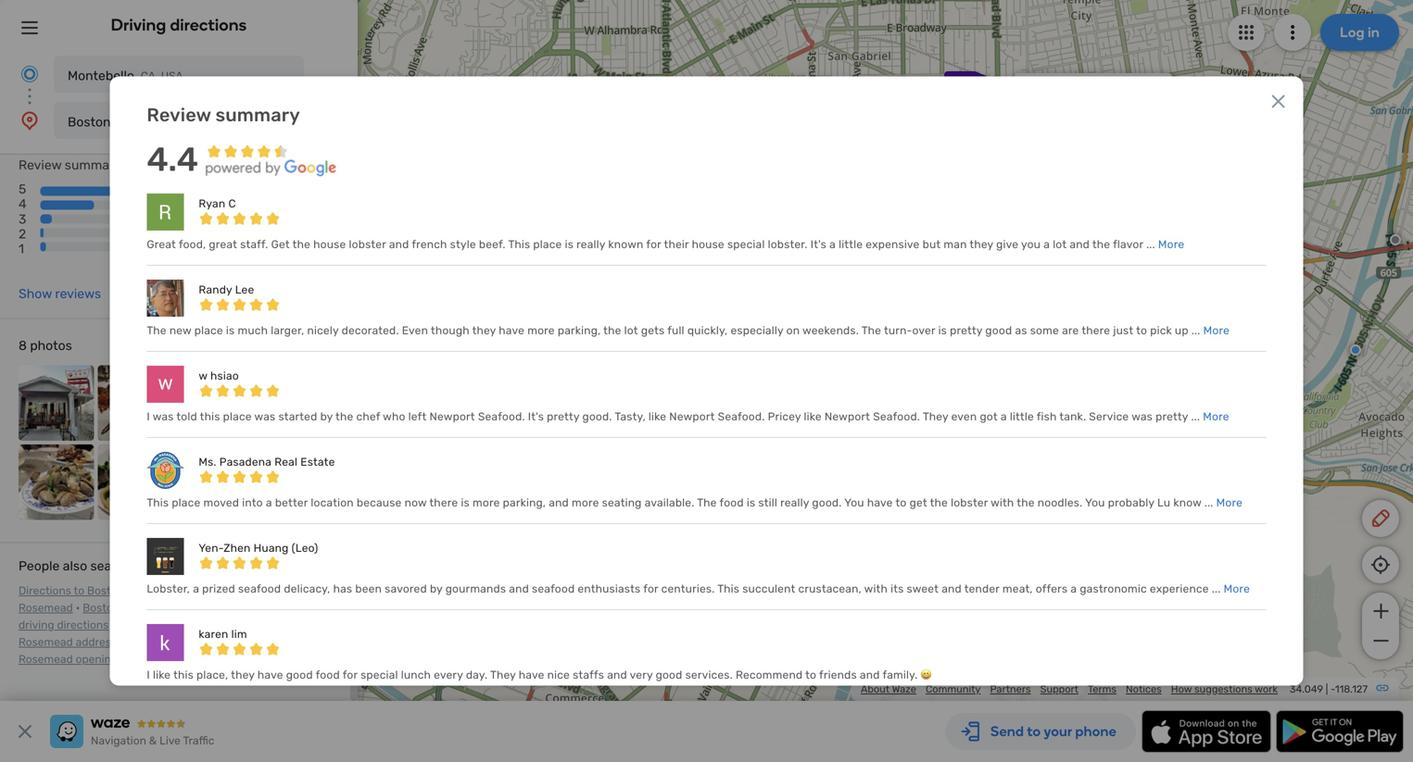 Task type: describe. For each thing, give the bounding box(es) containing it.
restaurant, for boston lobster seafood restaurant, rosemead driving directions
[[210, 602, 270, 615]]

... for flavor
[[1146, 238, 1155, 251]]

experience
[[1150, 583, 1209, 596]]

0 vertical spatial lot
[[1053, 238, 1067, 251]]

1 horizontal spatial food
[[719, 497, 744, 510]]

navigation
[[91, 735, 146, 748]]

left
[[408, 411, 427, 424]]

34.049 | -118.127
[[1290, 683, 1368, 696]]

zoom out image
[[1369, 630, 1392, 652]]

nice
[[547, 669, 570, 682]]

1 was from the left
[[153, 411, 174, 424]]

4
[[19, 197, 27, 212]]

2 seafood. from the left
[[718, 411, 765, 424]]

lim
[[231, 628, 247, 641]]

place left moved
[[172, 497, 200, 510]]

a right you
[[1044, 238, 1050, 251]]

great food, great staff. get the house lobster and french style beef. this place is really known for their house special lobster. it's a little expensive but man they give you a lot and the flavor ... more
[[147, 238, 1184, 251]]

driving directions
[[111, 15, 247, 35]]

now
[[405, 497, 427, 510]]

5
[[19, 182, 26, 197]]

got
[[980, 411, 998, 424]]

location image
[[19, 109, 41, 132]]

partners
[[990, 683, 1031, 696]]

... right the experience
[[1212, 583, 1221, 596]]

link image
[[1375, 681, 1390, 696]]

1 horizontal spatial it's
[[810, 238, 826, 251]]

tasty,
[[615, 411, 646, 424]]

sweet
[[907, 583, 939, 596]]

more for this place moved into a better location because now there is more parking, and more seating available. the food is still really good. you have to get the lobster with the noodles. you probably lu know ...
[[1216, 497, 1243, 510]]

terms
[[1088, 683, 1117, 696]]

pricey
[[768, 411, 801, 424]]

and left very
[[607, 669, 627, 682]]

search
[[90, 559, 131, 574]]

0 horizontal spatial the
[[147, 324, 166, 337]]

lobster for boston lobster seafood restaurant, rosemead address
[[158, 619, 197, 632]]

terms link
[[1088, 683, 1117, 696]]

i for i was told this place was started by the chef who left newport seafood. it's pretty good. tasty, like newport seafood. pricey like newport seafood. they even got a little fish tank. service was pretty ... more
[[147, 411, 150, 424]]

image 7 of boston lobster seafood restaurant, rosemead image
[[177, 445, 252, 520]]

lobster for boston lobster seafood restaurant, rosemead driving directions
[[122, 602, 162, 615]]

restaurant, inside directions to boston lobster seafood restaurant, rosemead
[[214, 585, 275, 598]]

savored
[[385, 583, 427, 596]]

0 vertical spatial they
[[970, 238, 993, 251]]

gets
[[641, 324, 665, 337]]

1 horizontal spatial more
[[527, 324, 555, 337]]

delicacy,
[[284, 583, 330, 596]]

have right though
[[499, 324, 524, 337]]

is right now
[[461, 497, 470, 510]]

place down hsiao
[[223, 411, 252, 424]]

2 was from the left
[[254, 411, 276, 424]]

1 seafood. from the left
[[478, 411, 525, 424]]

zoom in image
[[1369, 600, 1392, 623]]

karen lim
[[199, 628, 247, 641]]

prized
[[202, 583, 235, 596]]

w hsiao
[[199, 370, 239, 383]]

centuries.
[[661, 583, 715, 596]]

offers
[[1036, 583, 1068, 596]]

0 horizontal spatial lobster
[[349, 238, 386, 251]]

very
[[630, 669, 653, 682]]

i for i like this place, they have good food for special lunch every day.   they have nice staffs and very good services. recommend to friends and family. 😄
[[147, 669, 150, 682]]

boston lobster seafood restaurant, rosemead opening hours
[[19, 636, 314, 666]]

2 you from the left
[[1085, 497, 1105, 510]]

boston for boston lobster seafood restaurant
[[68, 114, 111, 130]]

1 vertical spatial really
[[780, 497, 809, 510]]

0 horizontal spatial little
[[839, 238, 863, 251]]

boston lobster seafood restaurant button
[[54, 102, 304, 139]]

1 horizontal spatial the
[[697, 497, 717, 510]]

pick
[[1150, 324, 1172, 337]]

is left "much"
[[226, 324, 235, 337]]

crustacean,
[[798, 583, 861, 596]]

0 horizontal spatial it's
[[528, 411, 544, 424]]

and left the french
[[389, 238, 409, 251]]

nicely
[[307, 324, 339, 337]]

current location image
[[19, 63, 41, 85]]

1 horizontal spatial lobster
[[951, 497, 988, 510]]

1 vertical spatial by
[[430, 583, 442, 596]]

available.
[[645, 497, 694, 510]]

0 horizontal spatial review summary
[[19, 158, 121, 173]]

restaurant
[[216, 114, 283, 130]]

place right "beef."
[[533, 238, 562, 251]]

to left friends at the right
[[805, 669, 816, 682]]

image 8 of boston lobster seafood restaurant, rosemead image
[[256, 445, 332, 520]]

full
[[667, 324, 684, 337]]

been
[[355, 583, 382, 596]]

0 vertical spatial there
[[1082, 324, 1110, 337]]

directions
[[19, 585, 71, 598]]

get
[[271, 238, 290, 251]]

lu
[[1157, 497, 1170, 510]]

flavor
[[1113, 238, 1143, 251]]

over
[[912, 324, 935, 337]]

for right the search
[[134, 559, 151, 574]]

every
[[434, 669, 463, 682]]

also
[[63, 559, 87, 574]]

2 horizontal spatial like
[[804, 411, 822, 424]]

notices
[[1126, 683, 1162, 696]]

image 3 of boston lobster seafood restaurant, rosemead image
[[177, 366, 252, 441]]

2 horizontal spatial good
[[985, 324, 1012, 337]]

a right offers
[[1070, 583, 1077, 596]]

place right new at the left
[[194, 324, 223, 337]]

tender
[[964, 583, 1000, 596]]

0 horizontal spatial 4.4
[[147, 140, 198, 179]]

0 vertical spatial really
[[576, 238, 605, 251]]

seafood for boston lobster seafood restaurant, rosemead driving directions
[[164, 602, 207, 615]]

and left flavor
[[1070, 238, 1090, 251]]

notices link
[[1126, 683, 1162, 696]]

0 vertical spatial summary
[[215, 104, 300, 126]]

still
[[758, 497, 777, 510]]

support link
[[1040, 683, 1079, 696]]

... for up
[[1191, 324, 1200, 337]]

lobster inside directions to boston lobster seafood restaurant, rosemead
[[127, 585, 166, 598]]

and up about
[[860, 669, 880, 682]]

0 horizontal spatial good
[[286, 669, 313, 682]]

style
[[450, 238, 476, 251]]

1 horizontal spatial special
[[727, 238, 765, 251]]

driving
[[111, 15, 166, 35]]

food,
[[179, 238, 206, 251]]

as
[[1015, 324, 1027, 337]]

opening
[[76, 653, 118, 666]]

image 1 of boston lobster seafood restaurant, rosemead image
[[19, 366, 94, 441]]

have right place,
[[257, 669, 283, 682]]

expensive
[[866, 238, 920, 251]]

photos
[[30, 338, 72, 354]]

1 vertical spatial summary
[[65, 158, 121, 173]]

seafood for boston lobster seafood restaurant, rosemead address
[[200, 619, 243, 632]]

rosemead inside directions to boston lobster seafood restaurant, rosemead
[[19, 602, 73, 615]]

and right sweet
[[942, 583, 962, 596]]

1 horizontal spatial they
[[472, 324, 496, 337]]

a left prized
[[193, 583, 199, 596]]

rosemead for boston lobster seafood restaurant, rosemead opening hours
[[19, 653, 73, 666]]

for left centuries.
[[643, 583, 658, 596]]

lunch
[[401, 669, 431, 682]]

the left the 'gets'
[[603, 324, 621, 337]]

lee
[[235, 284, 254, 297]]

2
[[19, 226, 26, 242]]

0 horizontal spatial like
[[153, 669, 171, 682]]

pencil image
[[1369, 508, 1392, 530]]

meat,
[[1002, 583, 1033, 596]]

to left 'get'
[[895, 497, 907, 510]]

2 horizontal spatial this
[[717, 583, 739, 596]]

seating
[[602, 497, 642, 510]]

huang
[[254, 542, 289, 555]]

1 house from the left
[[313, 238, 346, 251]]

2 vertical spatial they
[[231, 669, 255, 682]]

randy
[[199, 284, 232, 297]]

2 horizontal spatial the
[[861, 324, 881, 337]]

navigation & live traffic
[[91, 735, 214, 748]]

a right got
[[1001, 411, 1007, 424]]

image 4 of boston lobster seafood restaurant, rosemead image
[[256, 366, 332, 441]]

know
[[1173, 497, 1201, 510]]

great
[[209, 238, 237, 251]]

reviews
[[55, 286, 101, 302]]

... up the know
[[1191, 411, 1200, 424]]

1 newport from the left
[[429, 411, 475, 424]]

is right "over"
[[938, 324, 947, 337]]

2 horizontal spatial pretty
[[1156, 411, 1188, 424]]

0 vertical spatial this
[[508, 238, 530, 251]]

up
[[1175, 324, 1189, 337]]

family.
[[883, 669, 918, 682]]

directions to boston lobster seafood restaurant, rosemead
[[19, 585, 275, 615]]

show
[[19, 286, 52, 302]]

boston lobster seafood restaurant, rosemead opening hours link
[[19, 636, 314, 666]]

a right lobster.
[[829, 238, 836, 251]]

people
[[19, 559, 60, 574]]

how suggestions work link
[[1171, 683, 1278, 696]]

i like this place, they have good food for special lunch every day.   they have nice staffs and very good services. recommend to friends and family. 😄
[[147, 669, 932, 682]]

the right 'get'
[[930, 497, 948, 510]]

show reviews
[[19, 286, 101, 302]]

0 horizontal spatial more
[[473, 497, 500, 510]]

5 4 3 2 1
[[19, 182, 27, 257]]

this place moved into a better location because now there is more parking, and more seating available. the food is still really good. you have to get the lobster with the noodles. you probably lu know ... more
[[147, 497, 1243, 510]]

new
[[169, 324, 191, 337]]

0 horizontal spatial there
[[429, 497, 458, 510]]

french
[[412, 238, 447, 251]]

driving
[[19, 619, 54, 632]]

traffic
[[183, 735, 214, 748]]

directions inside boston lobster seafood restaurant, rosemead driving directions
[[57, 619, 109, 632]]

0 vertical spatial good.
[[582, 411, 612, 424]]

have left 'get'
[[867, 497, 893, 510]]

0 horizontal spatial this
[[147, 497, 169, 510]]

you
[[1021, 238, 1041, 251]]

0 horizontal spatial special
[[361, 669, 398, 682]]

1 horizontal spatial parking,
[[558, 324, 601, 337]]

0 vertical spatial this
[[200, 411, 220, 424]]

though
[[431, 324, 469, 337]]

image 6 of boston lobster seafood restaurant, rosemead image
[[98, 445, 173, 520]]



Task type: locate. For each thing, give the bounding box(es) containing it.
seafood inside boston lobster seafood restaurant, rosemead address
[[200, 619, 243, 632]]

like down boston lobster seafood restaurant, rosemead opening hours on the left bottom
[[153, 669, 171, 682]]

the left turn-
[[861, 324, 881, 337]]

boston inside boston lobster seafood restaurant, rosemead address
[[118, 619, 155, 632]]

1 vertical spatial it's
[[528, 411, 544, 424]]

1 horizontal spatial like
[[649, 411, 666, 424]]

boston inside boston lobster seafood restaurant, rosemead opening hours
[[127, 636, 163, 649]]

seafood inside boston lobster seafood restaurant, rosemead driving directions
[[164, 602, 207, 615]]

seafood down lobster,
[[164, 602, 207, 615]]

0 vertical spatial special
[[727, 238, 765, 251]]

0 horizontal spatial parking,
[[503, 497, 546, 510]]

like right pricey
[[804, 411, 822, 424]]

to inside directions to boston lobster seafood restaurant, rosemead
[[74, 585, 84, 598]]

good left as
[[985, 324, 1012, 337]]

1 vertical spatial good.
[[812, 497, 842, 510]]

are
[[1062, 324, 1079, 337]]

pretty right "over"
[[950, 324, 982, 337]]

seafood
[[163, 114, 213, 130], [169, 585, 212, 598], [164, 602, 207, 615], [200, 619, 243, 632], [208, 636, 251, 649]]

and left seating
[[549, 497, 569, 510]]

0 vertical spatial they
[[923, 411, 948, 424]]

boston lobster seafood restaurant, rosemead driving directions
[[19, 602, 327, 632]]

really left 'known'
[[576, 238, 605, 251]]

1 horizontal spatial lot
[[1053, 238, 1067, 251]]

real
[[274, 456, 298, 469]]

restaurant, down delicacy,
[[246, 619, 306, 632]]

x image
[[14, 721, 36, 743]]

1 vertical spatial little
[[1010, 411, 1034, 424]]

3 seafood. from the left
[[873, 411, 920, 424]]

1 horizontal spatial good.
[[812, 497, 842, 510]]

0 vertical spatial review
[[147, 104, 211, 126]]

good. left tasty,
[[582, 411, 612, 424]]

newport right "left"
[[429, 411, 475, 424]]

seafood inside button
[[163, 114, 213, 130]]

review down usa
[[147, 104, 211, 126]]

address
[[76, 636, 117, 649]]

lobster inside boston lobster seafood restaurant, rosemead opening hours
[[166, 636, 206, 649]]

0 horizontal spatial this
[[173, 669, 194, 682]]

larger,
[[271, 324, 304, 337]]

1 vertical spatial they
[[490, 669, 516, 682]]

restaurant, inside boston lobster seafood restaurant, rosemead address
[[246, 619, 306, 632]]

1 vertical spatial lot
[[624, 324, 638, 337]]

the new place is much larger, nicely decorated. even though they have more parking, the lot gets full quickly, especially on weekends. the turn-over is pretty good as some are there just to pick up ... more
[[147, 324, 1230, 337]]

they right though
[[472, 324, 496, 337]]

the left flavor
[[1092, 238, 1110, 251]]

restaurant,
[[214, 585, 275, 598], [210, 602, 270, 615], [246, 619, 306, 632], [254, 636, 314, 649]]

lobster inside button
[[114, 114, 160, 130]]

recommend
[[736, 669, 803, 682]]

1 horizontal spatial good
[[656, 669, 682, 682]]

seafood.
[[478, 411, 525, 424], [718, 411, 765, 424], [873, 411, 920, 424]]

... right flavor
[[1146, 238, 1155, 251]]

1 horizontal spatial this
[[508, 238, 530, 251]]

hsiao
[[210, 370, 239, 383]]

... for know
[[1204, 497, 1213, 510]]

0 horizontal spatial newport
[[429, 411, 475, 424]]

rosemead for boston lobster seafood restaurant, rosemead driving directions
[[273, 602, 327, 615]]

yen-
[[199, 542, 224, 555]]

2 horizontal spatial more
[[572, 497, 599, 510]]

1 horizontal spatial seafood.
[[718, 411, 765, 424]]

boston for boston lobster seafood restaurant, rosemead opening hours
[[127, 636, 163, 649]]

1 horizontal spatial review
[[147, 104, 211, 126]]

good down delicacy,
[[286, 669, 313, 682]]

4.4 down boston lobster seafood restaurant
[[147, 140, 198, 179]]

review summary up the 5
[[19, 158, 121, 173]]

pretty left tasty,
[[547, 411, 579, 424]]

0 horizontal spatial lot
[[624, 324, 638, 337]]

0 horizontal spatial you
[[844, 497, 864, 510]]

0 horizontal spatial directions
[[57, 619, 109, 632]]

0 horizontal spatial seafood
[[238, 583, 281, 596]]

seafood. right "left"
[[478, 411, 525, 424]]

2 i from the top
[[147, 669, 150, 682]]

you left 'get'
[[844, 497, 864, 510]]

restaurant, down the zhen
[[214, 585, 275, 598]]

lobster for boston lobster seafood restaurant, rosemead opening hours
[[166, 636, 206, 649]]

their
[[664, 238, 689, 251]]

seafood left enthusiasts
[[532, 583, 575, 596]]

x image
[[1267, 90, 1289, 112]]

lobster inside boston lobster seafood restaurant, rosemead driving directions
[[122, 602, 162, 615]]

boston lobster seafood restaurant, rosemead address
[[19, 619, 306, 649]]

boston
[[68, 114, 111, 130], [87, 585, 124, 598], [83, 602, 120, 615], [118, 619, 155, 632], [127, 636, 163, 649]]

directions up usa
[[170, 15, 247, 35]]

good right very
[[656, 669, 682, 682]]

rosemead for boston lobster seafood restaurant, rosemead address
[[19, 636, 73, 649]]

food down has
[[316, 669, 340, 682]]

they right day. on the left bottom of the page
[[490, 669, 516, 682]]

1 vertical spatial review
[[19, 158, 62, 173]]

3 was from the left
[[1132, 411, 1153, 424]]

seafood up boston lobster seafood restaurant, rosemead driving directions link
[[169, 585, 212, 598]]

gastronomic
[[1080, 583, 1147, 596]]

really right the still at the bottom right of the page
[[780, 497, 809, 510]]

0 vertical spatial parking,
[[558, 324, 601, 337]]

have left nice
[[519, 669, 544, 682]]

community link
[[926, 683, 981, 696]]

more for the new place is much larger, nicely decorated. even though they have more parking, the lot gets full quickly, especially on weekends. the turn-over is pretty good as some are there just to pick up ...
[[1203, 324, 1230, 337]]

this right told
[[200, 411, 220, 424]]

1 i from the top
[[147, 411, 150, 424]]

0 vertical spatial directions
[[170, 15, 247, 35]]

34.049
[[1290, 683, 1323, 696]]

rosemead inside boston lobster seafood restaurant, rosemead address
[[19, 636, 73, 649]]

like right tasty,
[[649, 411, 666, 424]]

get
[[909, 497, 927, 510]]

usa
[[161, 69, 183, 82]]

tank.
[[1059, 411, 1086, 424]]

seafood down yen-zhen huang (leo) at the bottom of page
[[238, 583, 281, 596]]

ryan
[[199, 198, 225, 211]]

zhen
[[224, 542, 251, 555]]

1 vertical spatial i
[[147, 669, 150, 682]]

1 vertical spatial parking,
[[503, 497, 546, 510]]

especially
[[731, 324, 783, 337]]

2 horizontal spatial was
[[1132, 411, 1153, 424]]

seafood for boston lobster seafood restaurant
[[163, 114, 213, 130]]

2 house from the left
[[692, 238, 724, 251]]

1
[[19, 241, 24, 257]]

to down "also"
[[74, 585, 84, 598]]

lot left the 'gets'
[[624, 324, 638, 337]]

food left the still at the bottom right of the page
[[719, 497, 744, 510]]

0 vertical spatial review summary
[[147, 104, 300, 126]]

waze
[[892, 683, 916, 696]]

ca,
[[141, 69, 158, 82]]

boston for boston lobster seafood restaurant, rosemead address
[[118, 619, 155, 632]]

review summary
[[147, 104, 300, 126], [19, 158, 121, 173]]

known
[[608, 238, 643, 251]]

0 horizontal spatial good.
[[582, 411, 612, 424]]

and right gourmands
[[509, 583, 529, 596]]

0 vertical spatial with
[[991, 497, 1014, 510]]

was left 'started'
[[254, 411, 276, 424]]

i left told
[[147, 411, 150, 424]]

seafood for boston lobster seafood restaurant, rosemead opening hours
[[208, 636, 251, 649]]

this left succulent
[[717, 583, 739, 596]]

little left fish
[[1010, 411, 1034, 424]]

rosemead inside boston lobster seafood restaurant, rosemead driving directions
[[273, 602, 327, 615]]

8 photos
[[19, 338, 72, 354]]

lot right you
[[1053, 238, 1067, 251]]

boston down montebello
[[68, 114, 111, 130]]

day.
[[466, 669, 488, 682]]

you right noodles.
[[1085, 497, 1105, 510]]

a right into
[[266, 497, 272, 510]]

lobster for boston lobster seafood restaurant
[[114, 114, 160, 130]]

1 vertical spatial this
[[173, 669, 194, 682]]

...
[[1146, 238, 1155, 251], [1191, 324, 1200, 337], [1191, 411, 1200, 424], [1204, 497, 1213, 510], [1212, 583, 1221, 596]]

1 horizontal spatial little
[[1010, 411, 1034, 424]]

1 horizontal spatial they
[[923, 411, 948, 424]]

weekends.
[[802, 324, 859, 337]]

boston down the search
[[87, 585, 124, 598]]

1 horizontal spatial with
[[991, 497, 1014, 510]]

really
[[576, 238, 605, 251], [780, 497, 809, 510]]

with left "its"
[[864, 583, 888, 596]]

1 vertical spatial food
[[316, 669, 340, 682]]

staff.
[[240, 238, 268, 251]]

karen
[[199, 628, 228, 641]]

0 horizontal spatial food
[[316, 669, 340, 682]]

the right available. on the left of page
[[697, 497, 717, 510]]

even
[[402, 324, 428, 337]]

|
[[1326, 683, 1328, 696]]

man
[[944, 238, 967, 251]]

special left lunch
[[361, 669, 398, 682]]

1 vertical spatial this
[[147, 497, 169, 510]]

partners link
[[990, 683, 1031, 696]]

0 horizontal spatial was
[[153, 411, 174, 424]]

0 horizontal spatial by
[[320, 411, 333, 424]]

1 horizontal spatial review summary
[[147, 104, 300, 126]]

for left the their
[[646, 238, 661, 251]]

by right savored
[[430, 583, 442, 596]]

1 horizontal spatial house
[[692, 238, 724, 251]]

rosemead inside boston lobster seafood restaurant, rosemead opening hours
[[19, 653, 73, 666]]

1 horizontal spatial summary
[[215, 104, 300, 126]]

directions up address
[[57, 619, 109, 632]]

with
[[991, 497, 1014, 510], [864, 583, 888, 596]]

the left the chef
[[335, 411, 353, 424]]

much
[[238, 324, 268, 337]]

boston up hours
[[127, 636, 163, 649]]

restaurant, for boston lobster seafood restaurant, rosemead opening hours
[[254, 636, 314, 649]]

the right get
[[292, 238, 310, 251]]

and
[[389, 238, 409, 251], [1070, 238, 1090, 251], [549, 497, 569, 510], [509, 583, 529, 596], [942, 583, 962, 596], [607, 669, 627, 682], [860, 669, 880, 682]]

boston for boston lobster seafood restaurant, rosemead driving directions
[[83, 602, 120, 615]]

1 vertical spatial directions
[[57, 619, 109, 632]]

more right though
[[527, 324, 555, 337]]

1 horizontal spatial directions
[[170, 15, 247, 35]]

0 horizontal spatial really
[[576, 238, 605, 251]]

moved
[[203, 497, 239, 510]]

quickly,
[[687, 324, 728, 337]]

about
[[861, 683, 890, 696]]

1 horizontal spatial newport
[[669, 411, 715, 424]]

image 2 of boston lobster seafood restaurant, rosemead image
[[98, 366, 173, 441]]

told
[[176, 411, 197, 424]]

0 horizontal spatial review
[[19, 158, 62, 173]]

special left lobster.
[[727, 238, 765, 251]]

2 newport from the left
[[669, 411, 715, 424]]

house right get
[[313, 238, 346, 251]]

0 vertical spatial food
[[719, 497, 744, 510]]

0 vertical spatial i
[[147, 411, 150, 424]]

1 horizontal spatial pretty
[[950, 324, 982, 337]]

service
[[1089, 411, 1129, 424]]

the
[[292, 238, 310, 251], [1092, 238, 1110, 251], [603, 324, 621, 337], [335, 411, 353, 424], [930, 497, 948, 510], [1017, 497, 1035, 510]]

little left "expensive"
[[839, 238, 863, 251]]

lobster, a prized seafood delicacy, has been savored by gourmands and seafood enthusiasts for centuries. this succulent crustacean, with its sweet and tender meat, offers a gastronomic experience ... more
[[147, 583, 1250, 596]]

0 vertical spatial lobster
[[349, 238, 386, 251]]

boston inside boston lobster seafood restaurant, rosemead driving directions
[[83, 602, 120, 615]]

boston up address
[[83, 602, 120, 615]]

boston inside button
[[68, 114, 111, 130]]

there right are
[[1082, 324, 1110, 337]]

2 seafood from the left
[[532, 583, 575, 596]]

they right place,
[[231, 669, 255, 682]]

to right just on the right top
[[1136, 324, 1147, 337]]

but
[[922, 238, 941, 251]]

1 horizontal spatial really
[[780, 497, 809, 510]]

2 horizontal spatial newport
[[825, 411, 870, 424]]

by right 'started'
[[320, 411, 333, 424]]

1 seafood from the left
[[238, 583, 281, 596]]

seafood inside boston lobster seafood restaurant, rosemead opening hours
[[208, 636, 251, 649]]

randy lee
[[199, 284, 254, 297]]

on
[[786, 324, 800, 337]]

directions to boston lobster seafood restaurant, rosemead link
[[19, 585, 275, 615]]

1 vertical spatial review summary
[[19, 158, 121, 173]]

0 horizontal spatial summary
[[65, 158, 121, 173]]

there right now
[[429, 497, 458, 510]]

1 you from the left
[[844, 497, 864, 510]]

0 vertical spatial by
[[320, 411, 333, 424]]

restaurant, for boston lobster seafood restaurant, rosemead address
[[246, 619, 306, 632]]

0 vertical spatial little
[[839, 238, 863, 251]]

0 horizontal spatial with
[[864, 583, 888, 596]]

is left the still at the bottom right of the page
[[747, 497, 755, 510]]

this
[[200, 411, 220, 424], [173, 669, 194, 682]]

for left lunch
[[343, 669, 358, 682]]

2 horizontal spatial seafood.
[[873, 411, 920, 424]]

1 horizontal spatial 4.4
[[238, 172, 318, 233]]

lobster left the french
[[349, 238, 386, 251]]

support
[[1040, 683, 1079, 696]]

newport right pricey
[[825, 411, 870, 424]]

with left noodles.
[[991, 497, 1014, 510]]

lobster
[[114, 114, 160, 130], [127, 585, 166, 598], [122, 602, 162, 615], [158, 619, 197, 632], [166, 636, 206, 649]]

they left even
[[923, 411, 948, 424]]

lobster inside boston lobster seafood restaurant, rosemead address
[[158, 619, 197, 632]]

restaurant, right lim
[[254, 636, 314, 649]]

ryan c
[[199, 198, 236, 211]]

0 horizontal spatial house
[[313, 238, 346, 251]]

restaurant, inside boston lobster seafood restaurant, rosemead opening hours
[[254, 636, 314, 649]]

3 newport from the left
[[825, 411, 870, 424]]

by
[[320, 411, 333, 424], [430, 583, 442, 596]]

0 horizontal spatial they
[[490, 669, 516, 682]]

image 5 of boston lobster seafood restaurant, rosemead image
[[19, 445, 94, 520]]

more
[[527, 324, 555, 337], [473, 497, 500, 510], [572, 497, 599, 510]]

they
[[923, 411, 948, 424], [490, 669, 516, 682]]

people also search for
[[19, 559, 151, 574]]

better
[[275, 497, 308, 510]]

even
[[951, 411, 977, 424]]

1 vertical spatial they
[[472, 324, 496, 337]]

house right the their
[[692, 238, 724, 251]]

estate
[[300, 456, 335, 469]]

place,
[[196, 669, 228, 682]]

the left new at the left
[[147, 324, 166, 337]]

lobster.
[[768, 238, 808, 251]]

1 vertical spatial special
[[361, 669, 398, 682]]

this left place,
[[173, 669, 194, 682]]

just
[[1113, 324, 1133, 337]]

more for great food, great staff. get the house lobster and french style beef. this place is really known for their house special lobster. it's a little expensive but man they give you a lot and the flavor ...
[[1158, 238, 1184, 251]]

seafood. left pricey
[[718, 411, 765, 424]]

1 vertical spatial lobster
[[951, 497, 988, 510]]

seafood. left even
[[873, 411, 920, 424]]

great
[[147, 238, 176, 251]]

because
[[357, 497, 402, 510]]

hours
[[120, 653, 150, 666]]

restaurant, inside boston lobster seafood restaurant, rosemead driving directions
[[210, 602, 270, 615]]

the left noodles.
[[1017, 497, 1035, 510]]

good.
[[582, 411, 612, 424], [812, 497, 842, 510]]

is left 'known'
[[565, 238, 574, 251]]

boston down directions to boston lobster seafood restaurant, rosemead
[[118, 619, 155, 632]]

gourmands
[[445, 583, 506, 596]]

118.127
[[1335, 683, 1368, 696]]

this right "beef."
[[508, 238, 530, 251]]

more
[[1158, 238, 1184, 251], [1203, 324, 1230, 337], [1203, 411, 1229, 424], [1216, 497, 1243, 510], [1224, 583, 1250, 596]]

0 horizontal spatial pretty
[[547, 411, 579, 424]]

seafood inside directions to boston lobster seafood restaurant, rosemead
[[169, 585, 212, 598]]

1 horizontal spatial seafood
[[532, 583, 575, 596]]

boston inside directions to boston lobster seafood restaurant, rosemead
[[87, 585, 124, 598]]

0 vertical spatial it's
[[810, 238, 826, 251]]

1 vertical spatial there
[[429, 497, 458, 510]]

1 vertical spatial with
[[864, 583, 888, 596]]



Task type: vqa. For each thing, say whether or not it's contained in the screenshot.
rightmost more
yes



